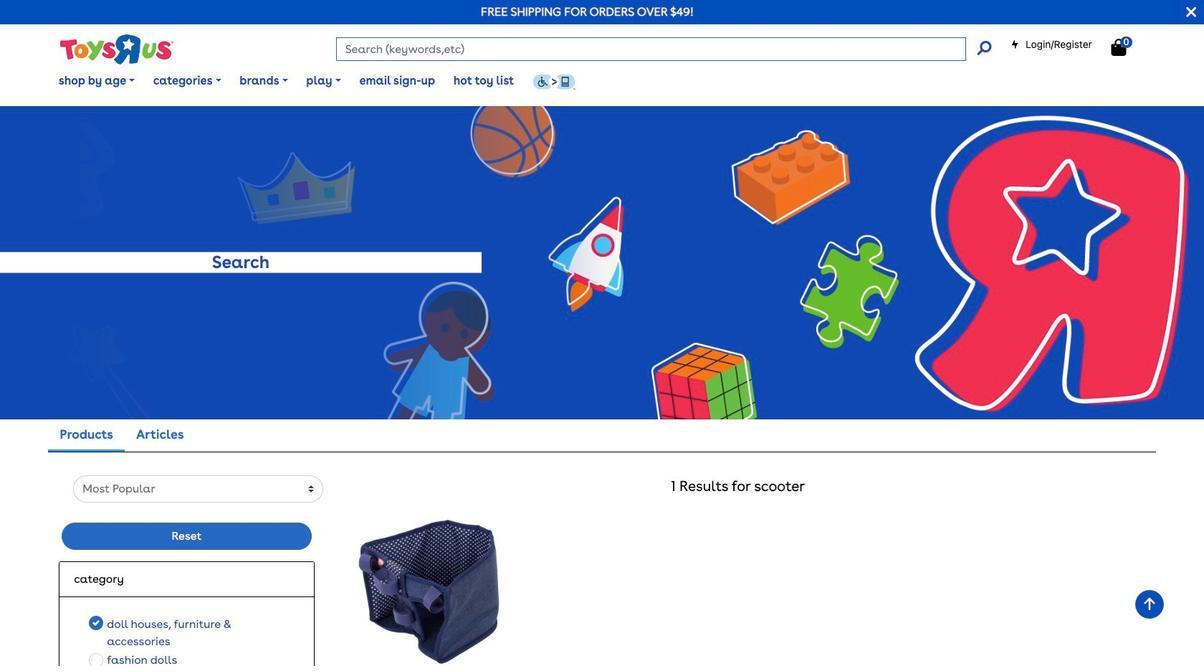 Task type: vqa. For each thing, say whether or not it's contained in the screenshot.
This icon serves as a link to download the eSSENTIAL Accessibility assistive technology app for individuals with physical disabilities. It is featured as part of our commitment to diversity and inclusion.
yes



Task type: locate. For each thing, give the bounding box(es) containing it.
tab list
[[48, 419, 196, 452]]

menu bar
[[49, 56, 1205, 106]]

shopping bag image
[[1112, 39, 1127, 56]]

main content
[[0, 106, 1205, 666]]

None search field
[[336, 37, 992, 61]]



Task type: describe. For each thing, give the bounding box(es) containing it.
close button image
[[1187, 4, 1197, 20]]

Enter Keyword or Item No. search field
[[336, 37, 967, 61]]

this icon serves as a link to download the essential accessibility assistive technology app for individuals with physical disabilities. it is featured as part of our commitment to diversity and inclusion. image
[[533, 74, 576, 90]]

toys r us image
[[59, 33, 174, 66]]

gotz bike seat blue clouds - for dolls up to 20 in image
[[357, 520, 501, 664]]

category element
[[74, 571, 299, 588]]



